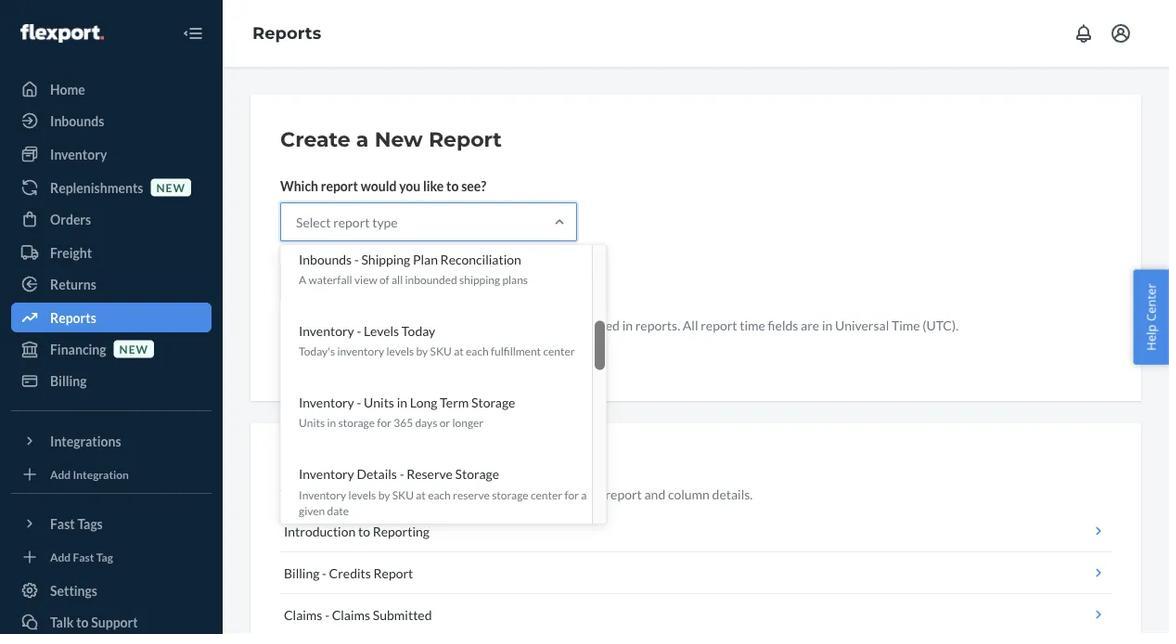 Task type: locate. For each thing, give the bounding box(es) containing it.
levels down details
[[349, 488, 376, 501]]

visit
[[280, 486, 306, 502]]

center inside inventory - levels today today's inventory levels by sku at each fulfillment center
[[543, 344, 575, 358]]

inventory for inventory details - reserve storage inventory levels by sku at each reserve storage center for a given date
[[299, 466, 354, 482]]

0 horizontal spatial levels
[[349, 488, 376, 501]]

inventory up replenishments
[[50, 146, 107, 162]]

by inside inventory - levels today today's inventory levels by sku at each fulfillment center
[[416, 344, 428, 358]]

create inside create report button
[[296, 274, 336, 290]]

0 horizontal spatial help
[[343, 486, 370, 502]]

inbounds link
[[11, 106, 212, 136]]

inbounds - shipping plan reconciliation a waterfall view of all inbounded shipping plans
[[299, 251, 528, 286]]

storage
[[472, 394, 516, 410], [455, 466, 500, 482]]

1 vertical spatial for
[[377, 416, 392, 430]]

0 horizontal spatial each
[[428, 488, 451, 501]]

talk to support button
[[11, 607, 212, 634]]

of left the
[[570, 486, 582, 502]]

1 vertical spatial create
[[296, 274, 336, 290]]

1 vertical spatial of
[[570, 486, 582, 502]]

2 vertical spatial new
[[119, 342, 149, 356]]

0 horizontal spatial report
[[280, 455, 340, 475]]

to right talk at the left bottom of the page
[[76, 614, 89, 630]]

in left reports.
[[623, 317, 633, 333]]

inventory inside inventory - units in long term storage units in storage for 365 days or longer
[[299, 394, 354, 410]]

1 vertical spatial storage
[[492, 488, 529, 501]]

1 vertical spatial levels
[[349, 488, 376, 501]]

fast tags button
[[11, 509, 212, 538]]

0 vertical spatial inbounds
[[50, 113, 104, 129]]

0 vertical spatial of
[[380, 273, 390, 286]]

(utc).
[[923, 317, 959, 333]]

inventory inside inventory - levels today today's inventory levels by sku at each fulfillment center
[[299, 323, 354, 338]]

0 vertical spatial create
[[280, 127, 351, 152]]

billing down the "introduction"
[[284, 565, 320, 581]]

inventory up given
[[299, 488, 347, 501]]

add
[[50, 467, 71, 481], [50, 550, 71, 563]]

0 vertical spatial new
[[156, 181, 186, 194]]

report inside button
[[339, 274, 377, 290]]

at inside inventory - levels today today's inventory levels by sku at each fulfillment center
[[454, 344, 464, 358]]

0 horizontal spatial new
[[119, 342, 149, 356]]

0 vertical spatial center
[[1143, 283, 1160, 321]]

0 horizontal spatial storage
[[338, 416, 375, 430]]

1 horizontal spatial inbounds
[[299, 251, 352, 267]]

0 horizontal spatial center
[[372, 486, 412, 502]]

- down inventory
[[357, 394, 361, 410]]

new right today at left
[[441, 317, 465, 333]]

- inside inventory details - reserve storage inventory levels by sku at each reserve storage center for a given date
[[400, 466, 404, 482]]

select
[[296, 214, 331, 230]]

freight
[[50, 245, 92, 260]]

storage up report glossary
[[338, 416, 375, 430]]

report left the type
[[333, 214, 370, 230]]

a inside inventory details - reserve storage inventory levels by sku at each reserve storage center for a given date
[[581, 488, 587, 501]]

billing - credits report
[[284, 565, 413, 581]]

today
[[402, 323, 436, 338]]

it may take up to 2 hours for new information to be reflected in reports. all report time fields are in universal time (utc).
[[280, 317, 959, 333]]

for left 365
[[377, 416, 392, 430]]

shipping
[[460, 273, 501, 286]]

report inside button
[[374, 565, 413, 581]]

help center
[[1143, 283, 1160, 351]]

0 vertical spatial each
[[466, 344, 489, 358]]

plans
[[503, 273, 528, 286]]

center
[[1143, 283, 1160, 321], [372, 486, 412, 502]]

- down billing - credits report
[[325, 607, 330, 623]]

to inside button
[[358, 523, 370, 539]]

claims
[[284, 607, 323, 623], [332, 607, 371, 623]]

0 horizontal spatial claims
[[284, 607, 323, 623]]

introduction to reporting button
[[280, 511, 1112, 552]]

all
[[392, 273, 403, 286]]

0 vertical spatial by
[[416, 344, 428, 358]]

report for billing - credits report
[[374, 565, 413, 581]]

1 vertical spatial add
[[50, 550, 71, 563]]

add inside add fast tag link
[[50, 550, 71, 563]]

0 horizontal spatial billing
[[50, 373, 87, 389]]

1 vertical spatial each
[[428, 488, 451, 501]]

2 horizontal spatial a
[[581, 488, 587, 501]]

type
[[372, 214, 398, 230]]

these
[[309, 486, 340, 502]]

new up the billing link
[[119, 342, 149, 356]]

1 horizontal spatial each
[[466, 344, 489, 358]]

inventory down today's
[[299, 394, 354, 410]]

at for today
[[454, 344, 464, 358]]

levels down hours
[[387, 344, 414, 358]]

glossary
[[345, 455, 420, 475]]

0 horizontal spatial by
[[378, 488, 390, 501]]

0 horizontal spatial reports link
[[11, 303, 212, 332]]

- up view
[[355, 251, 359, 267]]

sku for reserve
[[392, 488, 414, 501]]

each
[[466, 344, 489, 358], [428, 488, 451, 501]]

of
[[380, 273, 390, 286], [570, 486, 582, 502]]

up
[[345, 317, 360, 333]]

0 horizontal spatial units
[[299, 416, 325, 430]]

0 vertical spatial storage
[[338, 416, 375, 430]]

0 vertical spatial sku
[[430, 344, 452, 358]]

new up "orders" link
[[156, 181, 186, 194]]

inventory
[[50, 146, 107, 162], [299, 323, 354, 338], [299, 394, 354, 410], [299, 466, 354, 482], [299, 488, 347, 501]]

billing
[[50, 373, 87, 389], [284, 565, 320, 581]]

units up 365
[[364, 394, 395, 410]]

by inside inventory details - reserve storage inventory levels by sku at each reserve storage center for a given date
[[378, 488, 390, 501]]

reports link
[[253, 23, 321, 43], [11, 303, 212, 332]]

each down information
[[466, 344, 489, 358]]

1 horizontal spatial a
[[494, 486, 501, 502]]

freight link
[[11, 238, 212, 267]]

for right hours
[[422, 317, 439, 333]]

levels for levels
[[387, 344, 414, 358]]

by down details
[[378, 488, 390, 501]]

of left all
[[380, 273, 390, 286]]

sku left articles
[[392, 488, 414, 501]]

- right details
[[400, 466, 404, 482]]

replenishments
[[50, 180, 143, 195]]

for
[[422, 317, 439, 333], [377, 416, 392, 430], [565, 488, 579, 501]]

each for reserve
[[428, 488, 451, 501]]

billing down financing
[[50, 373, 87, 389]]

report right the
[[606, 486, 642, 502]]

0 vertical spatial storage
[[472, 394, 516, 410]]

1 horizontal spatial storage
[[492, 488, 529, 501]]

close navigation image
[[182, 22, 204, 45]]

1 horizontal spatial levels
[[387, 344, 414, 358]]

1 horizontal spatial sku
[[430, 344, 452, 358]]

storage up longer
[[472, 394, 516, 410]]

report right the all
[[701, 317, 738, 333]]

0 horizontal spatial inbounds
[[50, 113, 104, 129]]

-
[[355, 251, 359, 267], [357, 323, 361, 338], [357, 394, 361, 410], [400, 466, 404, 482], [322, 565, 327, 581], [325, 607, 330, 623]]

add up settings
[[50, 550, 71, 563]]

1 horizontal spatial report
[[374, 565, 413, 581]]

report up "see?"
[[429, 127, 502, 152]]

units up report glossary
[[299, 416, 325, 430]]

by for today
[[416, 344, 428, 358]]

levels inside inventory details - reserve storage inventory levels by sku at each reserve storage center for a given date
[[349, 488, 376, 501]]

integrations
[[50, 433, 121, 449]]

a right 'description'
[[581, 488, 587, 501]]

2 horizontal spatial for
[[565, 488, 579, 501]]

returns
[[50, 276, 96, 292]]

create up which
[[280, 127, 351, 152]]

integration
[[73, 467, 129, 481]]

1 horizontal spatial units
[[364, 394, 395, 410]]

fast left tag
[[73, 550, 94, 563]]

1 horizontal spatial claims
[[332, 607, 371, 623]]

new
[[156, 181, 186, 194], [441, 317, 465, 333], [119, 342, 149, 356]]

billing inside button
[[284, 565, 320, 581]]

new for financing
[[119, 342, 149, 356]]

claims down billing - credits report
[[284, 607, 323, 623]]

1 claims from the left
[[284, 607, 323, 623]]

report up these
[[280, 455, 340, 475]]

inventory for inventory
[[50, 146, 107, 162]]

1 horizontal spatial new
[[156, 181, 186, 194]]

report
[[429, 127, 502, 152], [280, 455, 340, 475], [374, 565, 413, 581]]

claims down credits at the bottom
[[332, 607, 371, 623]]

- left credits at the bottom
[[322, 565, 327, 581]]

in
[[623, 317, 633, 333], [822, 317, 833, 333], [397, 394, 408, 410], [327, 416, 336, 430]]

inbounds for inbounds - shipping plan reconciliation a waterfall view of all inbounded shipping plans
[[299, 251, 352, 267]]

a
[[356, 127, 369, 152], [494, 486, 501, 502], [581, 488, 587, 501]]

report down reporting
[[374, 565, 413, 581]]

to left reporting
[[358, 523, 370, 539]]

1 horizontal spatial for
[[422, 317, 439, 333]]

at inside inventory details - reserve storage inventory levels by sku at each reserve storage center for a given date
[[416, 488, 426, 501]]

- inside inventory - units in long term storage units in storage for 365 days or longer
[[357, 394, 361, 410]]

storage right get
[[492, 488, 529, 501]]

- up inventory
[[357, 323, 361, 338]]

storage up get
[[455, 466, 500, 482]]

billing for billing
[[50, 373, 87, 389]]

0 vertical spatial at
[[454, 344, 464, 358]]

0 horizontal spatial sku
[[392, 488, 414, 501]]

inbounds inside the "inbounds - shipping plan reconciliation a waterfall view of all inbounded shipping plans"
[[299, 251, 352, 267]]

create up the may
[[296, 274, 336, 290]]

by down today at left
[[416, 344, 428, 358]]

1 add from the top
[[50, 467, 71, 481]]

0 vertical spatial fast
[[50, 516, 75, 532]]

inventory up today's
[[299, 323, 354, 338]]

storage
[[338, 416, 375, 430], [492, 488, 529, 501]]

- inside inventory - levels today today's inventory levels by sku at each fulfillment center
[[357, 323, 361, 338]]

longer
[[453, 416, 484, 430]]

center inside 'button'
[[1143, 283, 1160, 321]]

sku
[[430, 344, 452, 358], [392, 488, 414, 501]]

settings
[[50, 583, 97, 598]]

hours
[[387, 317, 419, 333]]

may
[[292, 317, 315, 333]]

open notifications image
[[1073, 22, 1096, 45]]

to
[[447, 178, 459, 194], [362, 317, 374, 333], [537, 317, 549, 333], [459, 486, 471, 502], [358, 523, 370, 539], [76, 614, 89, 630]]

0 vertical spatial report
[[429, 127, 502, 152]]

report down "shipping"
[[339, 274, 377, 290]]

1 horizontal spatial of
[[570, 486, 582, 502]]

report
[[321, 178, 358, 194], [333, 214, 370, 230], [339, 274, 377, 290], [701, 317, 738, 333], [606, 486, 642, 502]]

which
[[280, 178, 318, 194]]

1 vertical spatial new
[[441, 317, 465, 333]]

create
[[280, 127, 351, 152], [296, 274, 336, 290]]

claims - claims submitted button
[[280, 594, 1112, 634]]

1 vertical spatial inbounds
[[299, 251, 352, 267]]

2 vertical spatial for
[[565, 488, 579, 501]]

reflected
[[569, 317, 620, 333]]

0 vertical spatial levels
[[387, 344, 414, 358]]

tag
[[96, 550, 113, 563]]

0 horizontal spatial reports
[[50, 310, 96, 325]]

1 vertical spatial storage
[[455, 466, 500, 482]]

2 horizontal spatial report
[[429, 127, 502, 152]]

by
[[416, 344, 428, 358], [378, 488, 390, 501]]

description
[[504, 486, 568, 502]]

0 vertical spatial reports
[[253, 23, 321, 43]]

time
[[892, 317, 921, 333]]

each inside inventory - levels today today's inventory levels by sku at each fulfillment center
[[466, 344, 489, 358]]

sku down today at left
[[430, 344, 452, 358]]

1 vertical spatial sku
[[392, 488, 414, 501]]

add fast tag link
[[11, 546, 212, 568]]

0 vertical spatial center
[[543, 344, 575, 358]]

at
[[454, 344, 464, 358], [416, 488, 426, 501]]

add fast tag
[[50, 550, 113, 563]]

2 add from the top
[[50, 550, 71, 563]]

each down reserve
[[428, 488, 451, 501]]

to left 2
[[362, 317, 374, 333]]

each inside inventory details - reserve storage inventory levels by sku at each reserve storage center for a given date
[[428, 488, 451, 501]]

billing - credits report button
[[280, 552, 1112, 594]]

inbounds for inbounds
[[50, 113, 104, 129]]

inventory
[[337, 344, 385, 358]]

levels inside inventory - levels today today's inventory levels by sku at each fulfillment center
[[387, 344, 414, 358]]

0 horizontal spatial at
[[416, 488, 426, 501]]

fast left tags
[[50, 516, 75, 532]]

fast tags
[[50, 516, 103, 532]]

levels
[[364, 323, 399, 338]]

term
[[440, 394, 469, 410]]

1 horizontal spatial by
[[416, 344, 428, 358]]

billing for billing - credits report
[[284, 565, 320, 581]]

1 horizontal spatial at
[[454, 344, 464, 358]]

1 vertical spatial center
[[531, 488, 563, 501]]

center left the
[[531, 488, 563, 501]]

at up term
[[454, 344, 464, 358]]

1 vertical spatial billing
[[284, 565, 320, 581]]

for left the
[[565, 488, 579, 501]]

select report type
[[296, 214, 398, 230]]

sku inside inventory - levels today today's inventory levels by sku at each fulfillment center
[[430, 344, 452, 358]]

- inside the "inbounds - shipping plan reconciliation a waterfall view of all inbounded shipping plans"
[[355, 251, 359, 267]]

1 vertical spatial reports
[[50, 310, 96, 325]]

inbounds up waterfall
[[299, 251, 352, 267]]

0 vertical spatial billing
[[50, 373, 87, 389]]

1 horizontal spatial help
[[1143, 325, 1160, 351]]

storage inside inventory - units in long term storage units in storage for 365 days or longer
[[472, 394, 516, 410]]

report up the select report type
[[321, 178, 358, 194]]

given
[[299, 504, 325, 517]]

report for which
[[321, 178, 358, 194]]

2 vertical spatial report
[[374, 565, 413, 581]]

inventory up these
[[299, 466, 354, 482]]

which report would you like to see?
[[280, 178, 487, 194]]

sku inside inventory details - reserve storage inventory levels by sku at each reserve storage center for a given date
[[392, 488, 414, 501]]

storage inside inventory - units in long term storage units in storage for 365 days or longer
[[338, 416, 375, 430]]

a
[[299, 273, 307, 286]]

1 vertical spatial at
[[416, 488, 426, 501]]

2 horizontal spatial new
[[441, 317, 465, 333]]

home
[[50, 81, 85, 97]]

center down be
[[543, 344, 575, 358]]

help center button
[[1134, 269, 1170, 365]]

billing link
[[11, 366, 212, 396]]

a right get
[[494, 486, 501, 502]]

0 horizontal spatial for
[[377, 416, 392, 430]]

1 horizontal spatial reports link
[[253, 23, 321, 43]]

details
[[357, 466, 397, 482]]

0 horizontal spatial of
[[380, 273, 390, 286]]

1 horizontal spatial center
[[1143, 283, 1160, 321]]

1 vertical spatial units
[[299, 416, 325, 430]]

0 vertical spatial help
[[1143, 325, 1160, 351]]

at down reserve
[[416, 488, 426, 501]]

inventory - units in long term storage units in storage for 365 days or longer
[[299, 394, 516, 430]]

of inside the "inbounds - shipping plan reconciliation a waterfall view of all inbounded shipping plans"
[[380, 273, 390, 286]]

a left new
[[356, 127, 369, 152]]

0 vertical spatial add
[[50, 467, 71, 481]]

1 vertical spatial by
[[378, 488, 390, 501]]

inventory for inventory - units in long term storage units in storage for 365 days or longer
[[299, 394, 354, 410]]

inbounds down home at the top left
[[50, 113, 104, 129]]

1 horizontal spatial billing
[[284, 565, 320, 581]]

add inside add integration link
[[50, 467, 71, 481]]

add left integration
[[50, 467, 71, 481]]



Task type: vqa. For each thing, say whether or not it's contained in the screenshot.
levels within the "Inventory - Levels Today Today's inventory levels by SKU at each fulfillment center"
yes



Task type: describe. For each thing, give the bounding box(es) containing it.
information
[[468, 317, 535, 333]]

plan
[[413, 251, 438, 267]]

0 vertical spatial reports link
[[253, 23, 321, 43]]

create for create a new report
[[280, 127, 351, 152]]

inventory link
[[11, 139, 212, 169]]

report for create
[[339, 274, 377, 290]]

each for today
[[466, 344, 489, 358]]

report for create a new report
[[429, 127, 502, 152]]

long
[[410, 394, 438, 410]]

1 vertical spatial reports link
[[11, 303, 212, 332]]

storage inside inventory details - reserve storage inventory levels by sku at each reserve storage center for a given date
[[455, 466, 500, 482]]

inventory details - reserve storage inventory levels by sku at each reserve storage center for a given date
[[299, 466, 587, 517]]

claims - claims submitted
[[284, 607, 432, 623]]

- for units
[[357, 394, 361, 410]]

introduction to reporting
[[284, 523, 430, 539]]

see?
[[462, 178, 487, 194]]

today's
[[299, 344, 335, 358]]

to left be
[[537, 317, 549, 333]]

create report
[[296, 274, 377, 290]]

to right like
[[447, 178, 459, 194]]

in up 365
[[397, 394, 408, 410]]

- for shipping
[[355, 251, 359, 267]]

- for credits
[[322, 565, 327, 581]]

in right are
[[822, 317, 833, 333]]

articles
[[415, 486, 457, 502]]

are
[[801, 317, 820, 333]]

new for replenishments
[[156, 181, 186, 194]]

add integration
[[50, 467, 129, 481]]

inventory for inventory - levels today today's inventory levels by sku at each fulfillment center
[[299, 323, 354, 338]]

2 claims from the left
[[332, 607, 371, 623]]

orders
[[50, 211, 91, 227]]

the
[[584, 486, 603, 502]]

get
[[474, 486, 492, 502]]

financing
[[50, 341, 106, 357]]

1 vertical spatial report
[[280, 455, 340, 475]]

1 horizontal spatial reports
[[253, 23, 321, 43]]

like
[[423, 178, 444, 194]]

waterfall
[[309, 273, 352, 286]]

to inside button
[[76, 614, 89, 630]]

reporting
[[373, 523, 430, 539]]

take
[[318, 317, 343, 333]]

days
[[415, 416, 438, 430]]

you
[[399, 178, 421, 194]]

open account menu image
[[1110, 22, 1133, 45]]

orders link
[[11, 204, 212, 234]]

sku for today
[[430, 344, 452, 358]]

date
[[327, 504, 349, 517]]

introduction
[[284, 523, 356, 539]]

be
[[552, 317, 566, 333]]

0 vertical spatial units
[[364, 394, 395, 410]]

1 vertical spatial center
[[372, 486, 412, 502]]

universal
[[836, 317, 890, 333]]

and
[[645, 486, 666, 502]]

center inside inventory details - reserve storage inventory levels by sku at each reserve storage center for a given date
[[531, 488, 563, 501]]

to left get
[[459, 486, 471, 502]]

report glossary
[[280, 455, 420, 475]]

1 vertical spatial help
[[343, 486, 370, 502]]

it
[[280, 317, 289, 333]]

create a new report
[[280, 127, 502, 152]]

inventory - levels today today's inventory levels by sku at each fulfillment center
[[299, 323, 575, 358]]

would
[[361, 178, 397, 194]]

reconciliation
[[441, 251, 522, 267]]

credits
[[329, 565, 371, 581]]

returns link
[[11, 269, 212, 299]]

fulfillment
[[491, 344, 541, 358]]

help inside help center 'button'
[[1143, 325, 1160, 351]]

0 vertical spatial for
[[422, 317, 439, 333]]

levels for -
[[349, 488, 376, 501]]

view
[[355, 273, 378, 286]]

0 horizontal spatial a
[[356, 127, 369, 152]]

add integration link
[[11, 463, 212, 486]]

for inside inventory - units in long term storage units in storage for 365 days or longer
[[377, 416, 392, 430]]

fast inside dropdown button
[[50, 516, 75, 532]]

at for reserve
[[416, 488, 426, 501]]

for inside inventory details - reserve storage inventory levels by sku at each reserve storage center for a given date
[[565, 488, 579, 501]]

- for levels
[[357, 323, 361, 338]]

settings link
[[11, 576, 212, 605]]

integrations button
[[11, 426, 212, 456]]

- for claims
[[325, 607, 330, 623]]

by for reserve
[[378, 488, 390, 501]]

1 vertical spatial fast
[[73, 550, 94, 563]]

support
[[91, 614, 138, 630]]

2
[[377, 317, 384, 333]]

column
[[668, 486, 710, 502]]

add for add fast tag
[[50, 550, 71, 563]]

home link
[[11, 74, 212, 104]]

add for add integration
[[50, 467, 71, 481]]

visit these help center articles to get a description of the report and column details.
[[280, 486, 753, 502]]

shipping
[[362, 251, 411, 267]]

all
[[683, 317, 699, 333]]

in up report glossary
[[327, 416, 336, 430]]

storage inside inventory details - reserve storage inventory levels by sku at each reserve storage center for a given date
[[492, 488, 529, 501]]

talk
[[50, 614, 74, 630]]

details.
[[713, 486, 753, 502]]

365
[[394, 416, 413, 430]]

flexport logo image
[[20, 24, 104, 43]]

talk to support
[[50, 614, 138, 630]]

tags
[[77, 516, 103, 532]]

time
[[740, 317, 766, 333]]

inbounded
[[405, 273, 457, 286]]

new
[[375, 127, 423, 152]]

fields
[[768, 317, 799, 333]]

or
[[440, 416, 450, 430]]

submitted
[[373, 607, 432, 623]]

reserve
[[453, 488, 490, 501]]

create for create report
[[296, 274, 336, 290]]

report for select
[[333, 214, 370, 230]]



